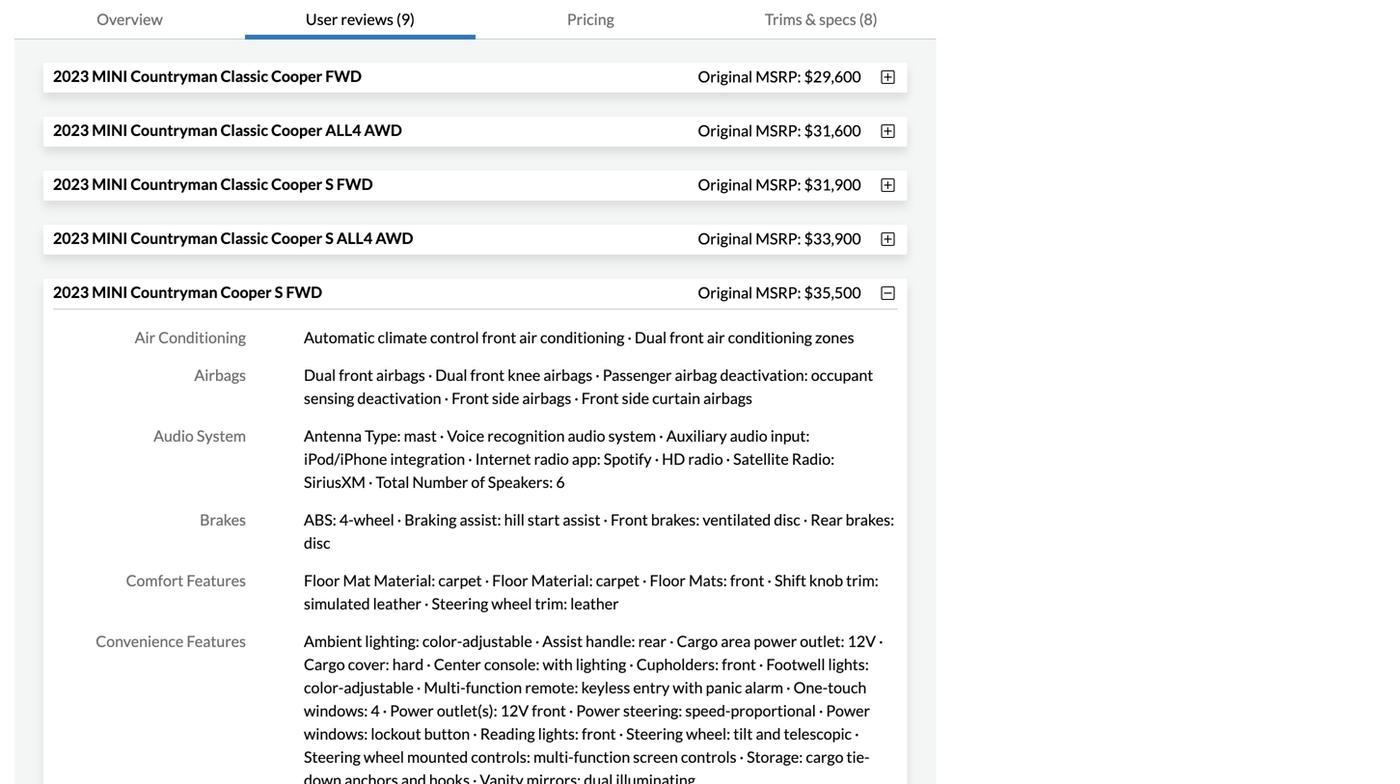 Task type: vqa. For each thing, say whether or not it's contained in the screenshot.
2nd the 'Original' from the bottom
yes



Task type: locate. For each thing, give the bounding box(es) containing it.
mini for 2023 mini countryman cooper s fwd
[[92, 283, 128, 301]]

classic down the 2023 mini countryman classic cooper s fwd
[[221, 229, 268, 247]]

color- down ambient
[[304, 678, 344, 697]]

plus square image right $31,900
[[879, 178, 898, 193]]

mirrors:
[[526, 771, 581, 784]]

1 vertical spatial wheel
[[491, 594, 532, 613]]

0 vertical spatial plus square image
[[879, 124, 898, 139]]

4 msrp: from the top
[[756, 229, 801, 248]]

features
[[187, 571, 246, 590], [187, 632, 246, 651]]

2 leather from the left
[[570, 594, 619, 613]]

audio
[[568, 426, 605, 445], [730, 426, 767, 445]]

minus square image
[[879, 286, 898, 301]]

brakes:
[[651, 510, 700, 529], [846, 510, 894, 529]]

0 vertical spatial cargo
[[677, 632, 718, 651]]

1 countryman from the top
[[131, 67, 218, 85]]

5 2023 from the top
[[53, 283, 89, 301]]

front down remote:
[[532, 701, 566, 720]]

&
[[805, 10, 816, 28]]

1 horizontal spatial brakes:
[[846, 510, 894, 529]]

dual
[[584, 771, 613, 784]]

$31,600
[[804, 121, 861, 140]]

1 horizontal spatial material:
[[531, 571, 593, 590]]

keyless
[[581, 678, 630, 697]]

2 vertical spatial steering
[[304, 748, 361, 766]]

1 horizontal spatial conditioning
[[728, 328, 812, 347]]

front right assist
[[611, 510, 648, 529]]

1 vertical spatial plus square image
[[879, 232, 898, 247]]

abs:
[[304, 510, 336, 529]]

floor up simulated
[[304, 571, 340, 590]]

0 vertical spatial steering
[[432, 594, 488, 613]]

adjustable up the console: at the bottom
[[462, 632, 532, 651]]

2 features from the top
[[187, 632, 246, 651]]

features down brakes in the bottom of the page
[[187, 571, 246, 590]]

5 countryman from the top
[[131, 283, 218, 301]]

original down original msrp: $31,900 in the right of the page
[[698, 229, 753, 248]]

disc down "abs:"
[[304, 533, 330, 552]]

illuminating
[[616, 771, 695, 784]]

0 horizontal spatial trim:
[[535, 594, 567, 613]]

msrp:
[[756, 67, 801, 86], [756, 121, 801, 140], [756, 175, 801, 194], [756, 229, 801, 248], [756, 283, 801, 302]]

1 horizontal spatial carpet
[[596, 571, 640, 590]]

0 horizontal spatial leather
[[373, 594, 422, 613]]

cooper for fwd
[[271, 175, 322, 193]]

dual down control
[[435, 366, 467, 384]]

trim:
[[846, 571, 879, 590], [535, 594, 567, 613]]

radio down auxiliary
[[688, 450, 723, 468]]

0 horizontal spatial radio
[[534, 450, 569, 468]]

classic
[[221, 67, 268, 85], [221, 121, 268, 139], [221, 175, 268, 193], [221, 229, 268, 247]]

airbags
[[376, 366, 425, 384], [543, 366, 592, 384], [522, 389, 571, 408], [703, 389, 752, 408]]

1 horizontal spatial leather
[[570, 594, 619, 613]]

and down the mounted on the bottom
[[401, 771, 426, 784]]

conditioning up dual front airbags · dual front knee airbags · passenger airbag deactivation: occupant sensing deactivation · front side airbags · front side curtain airbags
[[540, 328, 625, 347]]

2023 for 2023 mini countryman classic cooper all4 awd
[[53, 121, 89, 139]]

leather up handle:
[[570, 594, 619, 613]]

1 brakes: from the left
[[651, 510, 700, 529]]

side down knee
[[492, 389, 519, 408]]

front right control
[[482, 328, 516, 347]]

color- up center at the left of the page
[[422, 632, 462, 651]]

5 msrp: from the top
[[756, 283, 801, 302]]

0 horizontal spatial brakes:
[[651, 510, 700, 529]]

0 horizontal spatial carpet
[[438, 571, 482, 590]]

all4
[[325, 121, 361, 139], [337, 229, 372, 247]]

0 horizontal spatial side
[[492, 389, 519, 408]]

1 vertical spatial 12v
[[500, 701, 529, 720]]

1 vertical spatial s
[[325, 229, 334, 247]]

4 classic from the top
[[221, 229, 268, 247]]

1 horizontal spatial disc
[[774, 510, 800, 529]]

power down the keyless
[[576, 701, 620, 720]]

carpet
[[438, 571, 482, 590], [596, 571, 640, 590]]

plus square image
[[879, 124, 898, 139], [879, 232, 898, 247]]

original msrp: $31,600
[[698, 121, 861, 140]]

front left knee
[[470, 366, 505, 384]]

2023 mini countryman classic cooper s fwd
[[53, 175, 373, 193]]

2 mini from the top
[[92, 121, 128, 139]]

1 horizontal spatial 12v
[[848, 632, 876, 651]]

trims
[[765, 10, 802, 28]]

disc left rear
[[774, 510, 800, 529]]

1 horizontal spatial color-
[[422, 632, 462, 651]]

msrp: up original msrp: $35,500
[[756, 229, 801, 248]]

msrp: up original msrp: $31,900 in the right of the page
[[756, 121, 801, 140]]

rear
[[638, 632, 667, 651]]

cover:
[[348, 655, 389, 674]]

sensing
[[304, 389, 354, 408]]

1 vertical spatial lights:
[[538, 724, 579, 743]]

touch
[[828, 678, 867, 697]]

steering up down
[[304, 748, 361, 766]]

1 original from the top
[[698, 67, 753, 86]]

3 2023 from the top
[[53, 175, 89, 193]]

features for comfort features
[[187, 571, 246, 590]]

trim: right "knob" at right
[[846, 571, 879, 590]]

1 vertical spatial all4
[[337, 229, 372, 247]]

1 mini from the top
[[92, 67, 128, 85]]

0 vertical spatial fwd
[[325, 67, 362, 85]]

original down "original msrp: $29,600"
[[698, 121, 753, 140]]

plus square image right $31,600
[[879, 124, 898, 139]]

0 horizontal spatial steering
[[304, 748, 361, 766]]

hill
[[504, 510, 525, 529]]

power
[[390, 701, 434, 720], [576, 701, 620, 720], [826, 701, 870, 720]]

carpet down assist:
[[438, 571, 482, 590]]

1 classic from the top
[[221, 67, 268, 85]]

tab list containing overview
[[14, 0, 936, 40]]

function down the console: at the bottom
[[466, 678, 522, 697]]

2 floor from the left
[[492, 571, 528, 590]]

audio up satellite
[[730, 426, 767, 445]]

2 horizontal spatial floor
[[650, 571, 686, 590]]

0 vertical spatial with
[[543, 655, 573, 674]]

2023 for 2023 mini countryman classic cooper fwd
[[53, 67, 89, 85]]

2 carpet from the left
[[596, 571, 640, 590]]

windows: up down
[[304, 724, 368, 743]]

conditioning up deactivation:
[[728, 328, 812, 347]]

panic
[[706, 678, 742, 697]]

floor mat material: carpet · floor material: carpet · floor mats: front · shift knob trim: simulated leather · steering wheel trim: leather
[[304, 571, 879, 613]]

s
[[325, 175, 334, 193], [325, 229, 334, 247], [275, 283, 283, 301]]

classic up 2023 mini countryman classic cooper all4 awd
[[221, 67, 268, 85]]

msrp: for $35,500
[[756, 283, 801, 302]]

material: right mat
[[374, 571, 435, 590]]

2 vertical spatial wheel
[[364, 748, 404, 766]]

power down touch
[[826, 701, 870, 720]]

features down comfort features
[[187, 632, 246, 651]]

0 horizontal spatial dual
[[304, 366, 336, 384]]

power up lockout
[[390, 701, 434, 720]]

audio
[[153, 426, 194, 445]]

and down proportional
[[756, 724, 781, 743]]

0 vertical spatial windows:
[[304, 701, 368, 720]]

2023
[[53, 67, 89, 85], [53, 121, 89, 139], [53, 175, 89, 193], [53, 229, 89, 247], [53, 283, 89, 301]]

material: up "assist"
[[531, 571, 593, 590]]

2 horizontal spatial steering
[[626, 724, 683, 743]]

disc
[[774, 510, 800, 529], [304, 533, 330, 552]]

adjustable up 4 on the left bottom
[[344, 678, 414, 697]]

5 mini from the top
[[92, 283, 128, 301]]

mini
[[92, 67, 128, 85], [92, 121, 128, 139], [92, 175, 128, 193], [92, 229, 128, 247], [92, 283, 128, 301]]

input:
[[770, 426, 810, 445]]

plus square image
[[879, 69, 898, 85], [879, 178, 898, 193]]

fwd for 2023 mini countryman classic cooper fwd
[[325, 67, 362, 85]]

2 msrp: from the top
[[756, 121, 801, 140]]

0 horizontal spatial disc
[[304, 533, 330, 552]]

1 vertical spatial disc
[[304, 533, 330, 552]]

mini for 2023 mini countryman classic cooper fwd
[[92, 67, 128, 85]]

1 side from the left
[[492, 389, 519, 408]]

1 floor from the left
[[304, 571, 340, 590]]

original down original msrp: $33,900
[[698, 283, 753, 302]]

function
[[466, 678, 522, 697], [574, 748, 630, 766]]

countryman for 2023 mini countryman cooper s fwd
[[131, 283, 218, 301]]

airbags down the airbag
[[703, 389, 752, 408]]

airbag
[[675, 366, 717, 384]]

steering up screen
[[626, 724, 683, 743]]

4 2023 from the top
[[53, 229, 89, 247]]

msrp: up original msrp: $33,900
[[756, 175, 801, 194]]

2 plus square image from the top
[[879, 232, 898, 247]]

1 conditioning from the left
[[540, 328, 625, 347]]

4 mini from the top
[[92, 229, 128, 247]]

2023 mini countryman cooper s fwd
[[53, 283, 322, 301]]

2 original from the top
[[698, 121, 753, 140]]

climate
[[378, 328, 427, 347]]

1 horizontal spatial floor
[[492, 571, 528, 590]]

countryman down overview tab
[[131, 67, 218, 85]]

adjustable
[[462, 632, 532, 651], [344, 678, 414, 697]]

1 air from the left
[[519, 328, 537, 347]]

outlet:
[[800, 632, 845, 651]]

front inside abs: 4-wheel · braking assist: hill start assist · front brakes: ventilated disc · rear brakes: disc
[[611, 510, 648, 529]]

leather up the lighting:
[[373, 594, 422, 613]]

2023 mini countryman classic cooper s all4 awd
[[53, 229, 413, 247]]

original up original msrp: $33,900
[[698, 175, 753, 194]]

wheel inside the floor mat material: carpet · floor material: carpet · floor mats: front · shift knob trim: simulated leather · steering wheel trim: leather
[[491, 594, 532, 613]]

side down "passenger"
[[622, 389, 649, 408]]

0 horizontal spatial audio
[[568, 426, 605, 445]]

0 horizontal spatial power
[[390, 701, 434, 720]]

lights: up touch
[[828, 655, 869, 674]]

$29,600
[[804, 67, 861, 86]]

cooper for all4
[[271, 229, 322, 247]]

1 plus square image from the top
[[879, 69, 898, 85]]

countryman down 2023 mini countryman classic cooper fwd
[[131, 121, 218, 139]]

anchors
[[344, 771, 398, 784]]

1 horizontal spatial steering
[[432, 594, 488, 613]]

classic up 2023 mini countryman classic cooper s all4 awd
[[221, 175, 268, 193]]

3 countryman from the top
[[131, 175, 218, 193]]

air
[[519, 328, 537, 347], [707, 328, 725, 347]]

1 vertical spatial features
[[187, 632, 246, 651]]

original up original msrp: $31,600
[[698, 67, 753, 86]]

1 horizontal spatial dual
[[435, 366, 467, 384]]

features for convenience features
[[187, 632, 246, 651]]

0 horizontal spatial floor
[[304, 571, 340, 590]]

12v right "outlet:"
[[848, 632, 876, 651]]

overview tab
[[14, 0, 245, 40]]

1 horizontal spatial radio
[[688, 450, 723, 468]]

0 horizontal spatial function
[[466, 678, 522, 697]]

airbags down automatic climate control front air conditioning · dual front air conditioning zones
[[543, 366, 592, 384]]

plus square image up minus square image
[[879, 232, 898, 247]]

countryman up 2023 mini countryman cooper s fwd
[[131, 229, 218, 247]]

mini for 2023 mini countryman classic cooper all4 awd
[[92, 121, 128, 139]]

steering up center at the left of the page
[[432, 594, 488, 613]]

lights: up multi-
[[538, 724, 579, 743]]

cargo
[[806, 748, 844, 766]]

0 horizontal spatial adjustable
[[344, 678, 414, 697]]

0 horizontal spatial material:
[[374, 571, 435, 590]]

5 original from the top
[[698, 283, 753, 302]]

3 classic from the top
[[221, 175, 268, 193]]

1 horizontal spatial trim:
[[846, 571, 879, 590]]

floor
[[304, 571, 340, 590], [492, 571, 528, 590], [650, 571, 686, 590]]

pricing tab
[[475, 0, 706, 40]]

app:
[[572, 450, 601, 468]]

ipod/iphone
[[304, 450, 387, 468]]

cargo down ambient
[[304, 655, 345, 674]]

floor left "mats:"
[[650, 571, 686, 590]]

knob
[[809, 571, 843, 590]]

radio
[[534, 450, 569, 468], [688, 450, 723, 468]]

2 vertical spatial fwd
[[286, 283, 322, 301]]

front down the area at the bottom
[[722, 655, 756, 674]]

2 horizontal spatial power
[[826, 701, 870, 720]]

vanity
[[480, 771, 523, 784]]

1 horizontal spatial and
[[756, 724, 781, 743]]

1 windows: from the top
[[304, 701, 368, 720]]

1 vertical spatial windows:
[[304, 724, 368, 743]]

3 original from the top
[[698, 175, 753, 194]]

countryman down 2023 mini countryman classic cooper all4 awd
[[131, 175, 218, 193]]

countryman for 2023 mini countryman classic cooper fwd
[[131, 67, 218, 85]]

msrp: up original msrp: $31,600
[[756, 67, 801, 86]]

1 vertical spatial function
[[574, 748, 630, 766]]

wheel up the anchors
[[364, 748, 404, 766]]

cargo up cupholders:
[[677, 632, 718, 651]]

1 vertical spatial with
[[673, 678, 703, 697]]

audio up app:
[[568, 426, 605, 445]]

front
[[452, 389, 489, 408], [581, 389, 619, 408], [611, 510, 648, 529]]

plus square image right $29,600
[[879, 69, 898, 85]]

1 msrp: from the top
[[756, 67, 801, 86]]

msrp: for $31,600
[[756, 121, 801, 140]]

front up dual
[[582, 724, 616, 743]]

radio up 6
[[534, 450, 569, 468]]

siriusxm
[[304, 473, 366, 492]]

0 vertical spatial wheel
[[354, 510, 394, 529]]

carpet down abs: 4-wheel · braking assist: hill start assist · front brakes: ventilated disc · rear brakes: disc
[[596, 571, 640, 590]]

function up dual
[[574, 748, 630, 766]]

controls
[[681, 748, 737, 766]]

mat
[[343, 571, 371, 590]]

msrp: down original msrp: $33,900
[[756, 283, 801, 302]]

1 vertical spatial awd
[[375, 229, 413, 247]]

assist
[[542, 632, 583, 651]]

0 vertical spatial s
[[325, 175, 334, 193]]

1 horizontal spatial lights:
[[828, 655, 869, 674]]

classic for fwd
[[221, 175, 268, 193]]

floor down hill on the left
[[492, 571, 528, 590]]

4 countryman from the top
[[131, 229, 218, 247]]

1 horizontal spatial side
[[622, 389, 649, 408]]

remote:
[[525, 678, 578, 697]]

tab list
[[14, 0, 936, 40]]

area
[[721, 632, 751, 651]]

controls:
[[471, 748, 530, 766]]

12v
[[848, 632, 876, 651], [500, 701, 529, 720]]

wheel down total
[[354, 510, 394, 529]]

1 2023 from the top
[[53, 67, 89, 85]]

number
[[412, 473, 468, 492]]

countryman for 2023 mini countryman classic cooper all4 awd
[[131, 121, 218, 139]]

lighting:
[[365, 632, 419, 651]]

0 vertical spatial lights:
[[828, 655, 869, 674]]

windows: left 4 on the left bottom
[[304, 701, 368, 720]]

leather
[[373, 594, 422, 613], [570, 594, 619, 613]]

dual up "passenger"
[[635, 328, 667, 347]]

original for original msrp: $31,600
[[698, 121, 753, 140]]

color-
[[422, 632, 462, 651], [304, 678, 344, 697]]

1 plus square image from the top
[[879, 124, 898, 139]]

0 vertical spatial all4
[[325, 121, 361, 139]]

front right "mats:"
[[730, 571, 764, 590]]

2 classic from the top
[[221, 121, 268, 139]]

3 mini from the top
[[92, 175, 128, 193]]

down
[[304, 771, 341, 784]]

2 2023 from the top
[[53, 121, 89, 139]]

deactivation
[[357, 389, 441, 408]]

classic up the 2023 mini countryman classic cooper s fwd
[[221, 121, 268, 139]]

1 radio from the left
[[534, 450, 569, 468]]

lockout
[[371, 724, 421, 743]]

mini for 2023 mini countryman classic cooper s fwd
[[92, 175, 128, 193]]

$31,900
[[804, 175, 861, 194]]

air up knee
[[519, 328, 537, 347]]

countryman up air conditioning
[[131, 283, 218, 301]]

0 vertical spatial plus square image
[[879, 69, 898, 85]]

0 horizontal spatial with
[[543, 655, 573, 674]]

0 vertical spatial features
[[187, 571, 246, 590]]

1 horizontal spatial audio
[[730, 426, 767, 445]]

airbags up deactivation
[[376, 366, 425, 384]]

brakes: down 'hd' at left
[[651, 510, 700, 529]]

entry
[[633, 678, 670, 697]]

2023 for 2023 mini countryman cooper s fwd
[[53, 283, 89, 301]]

1 carpet from the left
[[438, 571, 482, 590]]

fwd
[[325, 67, 362, 85], [337, 175, 373, 193], [286, 283, 322, 301]]

0 horizontal spatial conditioning
[[540, 328, 625, 347]]

2 material: from the left
[[531, 571, 593, 590]]

original
[[698, 67, 753, 86], [698, 121, 753, 140], [698, 175, 753, 194], [698, 229, 753, 248], [698, 283, 753, 302]]

2 countryman from the top
[[131, 121, 218, 139]]

with down "assist"
[[543, 655, 573, 674]]

4 original from the top
[[698, 229, 753, 248]]

12v up "reading"
[[500, 701, 529, 720]]

footwell
[[766, 655, 825, 674]]

wheel up the console: at the bottom
[[491, 594, 532, 613]]

0 horizontal spatial and
[[401, 771, 426, 784]]

1 vertical spatial trim:
[[535, 594, 567, 613]]

with down cupholders:
[[673, 678, 703, 697]]

brakes: right rear
[[846, 510, 894, 529]]

front up the airbag
[[670, 328, 704, 347]]

0 horizontal spatial air
[[519, 328, 537, 347]]

airbags down knee
[[522, 389, 571, 408]]

1 horizontal spatial adjustable
[[462, 632, 532, 651]]

1 vertical spatial plus square image
[[879, 178, 898, 193]]

shift
[[775, 571, 806, 590]]

3 msrp: from the top
[[756, 175, 801, 194]]

convenience
[[96, 632, 184, 651]]

2 air from the left
[[707, 328, 725, 347]]

2 windows: from the top
[[304, 724, 368, 743]]

2 plus square image from the top
[[879, 178, 898, 193]]

air up the airbag
[[707, 328, 725, 347]]

0 vertical spatial disc
[[774, 510, 800, 529]]

1 horizontal spatial air
[[707, 328, 725, 347]]

0 vertical spatial function
[[466, 678, 522, 697]]

1 horizontal spatial with
[[673, 678, 703, 697]]

trim: up "assist"
[[535, 594, 567, 613]]

0 horizontal spatial cargo
[[304, 655, 345, 674]]

0 horizontal spatial color-
[[304, 678, 344, 697]]

1 features from the top
[[187, 571, 246, 590]]

front down "passenger"
[[581, 389, 619, 408]]

dual up sensing
[[304, 366, 336, 384]]

1 horizontal spatial power
[[576, 701, 620, 720]]

alarm
[[745, 678, 783, 697]]



Task type: describe. For each thing, give the bounding box(es) containing it.
countryman for 2023 mini countryman classic cooper s fwd
[[131, 175, 218, 193]]

satellite
[[733, 450, 789, 468]]

mats:
[[689, 571, 727, 590]]

convenience features
[[96, 632, 246, 651]]

outlet(s):
[[437, 701, 497, 720]]

specs
[[819, 10, 856, 28]]

2 brakes: from the left
[[846, 510, 894, 529]]

user reviews (9)
[[306, 10, 415, 28]]

power
[[754, 632, 797, 651]]

1 power from the left
[[390, 701, 434, 720]]

(8)
[[859, 10, 877, 28]]

original for original msrp: $33,900
[[698, 229, 753, 248]]

one-
[[794, 678, 828, 697]]

system
[[608, 426, 656, 445]]

0 vertical spatial awd
[[364, 121, 402, 139]]

3 floor from the left
[[650, 571, 686, 590]]

1 vertical spatial cargo
[[304, 655, 345, 674]]

rear
[[811, 510, 843, 529]]

type:
[[365, 426, 401, 445]]

front inside the floor mat material: carpet · floor material: carpet · floor mats: front · shift knob trim: simulated leather · steering wheel trim: leather
[[730, 571, 764, 590]]

plus square image for $33,900
[[879, 232, 898, 247]]

plus square image for $31,600
[[879, 124, 898, 139]]

(9)
[[396, 10, 415, 28]]

air
[[135, 328, 155, 347]]

simulated
[[304, 594, 370, 613]]

conditioning
[[158, 328, 246, 347]]

2 vertical spatial s
[[275, 283, 283, 301]]

screen
[[633, 748, 678, 766]]

braking
[[404, 510, 457, 529]]

original for original msrp: $31,900
[[698, 175, 753, 194]]

brakes
[[200, 510, 246, 529]]

0 vertical spatial trim:
[[846, 571, 879, 590]]

hooks
[[429, 771, 470, 784]]

1 material: from the left
[[374, 571, 435, 590]]

front up sensing
[[339, 366, 373, 384]]

deactivation:
[[720, 366, 808, 384]]

fwd for 2023 mini countryman cooper s fwd
[[286, 283, 322, 301]]

classic for all4
[[221, 229, 268, 247]]

classic for awd
[[221, 121, 268, 139]]

countryman for 2023 mini countryman classic cooper s all4 awd
[[131, 229, 218, 247]]

s for fwd
[[325, 175, 334, 193]]

ambient
[[304, 632, 362, 651]]

multi-
[[424, 678, 466, 697]]

voice
[[447, 426, 484, 445]]

plus square image for $31,900
[[879, 178, 898, 193]]

antenna
[[304, 426, 362, 445]]

speed-
[[685, 701, 731, 720]]

lighting
[[576, 655, 626, 674]]

air conditioning
[[135, 328, 246, 347]]

comfort features
[[126, 571, 246, 590]]

occupant
[[811, 366, 873, 384]]

reviews
[[341, 10, 394, 28]]

spotify
[[604, 450, 652, 468]]

original for original msrp: $35,500
[[698, 283, 753, 302]]

1 vertical spatial adjustable
[[344, 678, 414, 697]]

mounted
[[407, 748, 468, 766]]

auxiliary
[[666, 426, 727, 445]]

user reviews (9) tab
[[245, 0, 475, 40]]

3 power from the left
[[826, 701, 870, 720]]

system
[[197, 426, 246, 445]]

$33,900
[[804, 229, 861, 248]]

original for original msrp: $29,600
[[698, 67, 753, 86]]

0 vertical spatial adjustable
[[462, 632, 532, 651]]

button
[[424, 724, 470, 743]]

6
[[556, 473, 565, 492]]

total
[[376, 473, 409, 492]]

2 radio from the left
[[688, 450, 723, 468]]

s for all4
[[325, 229, 334, 247]]

4
[[371, 701, 380, 720]]

original msrp: $29,600
[[698, 67, 861, 86]]

2 conditioning from the left
[[728, 328, 812, 347]]

2 audio from the left
[[730, 426, 767, 445]]

0 horizontal spatial 12v
[[500, 701, 529, 720]]

hd
[[662, 450, 685, 468]]

start
[[528, 510, 560, 529]]

trims & specs (8) tab
[[706, 0, 936, 40]]

1 vertical spatial steering
[[626, 724, 683, 743]]

steering inside the floor mat material: carpet · floor material: carpet · floor mats: front · shift knob trim: simulated leather · steering wheel trim: leather
[[432, 594, 488, 613]]

cupholders:
[[636, 655, 719, 674]]

hard
[[392, 655, 424, 674]]

integration
[[390, 450, 465, 468]]

assist:
[[460, 510, 501, 529]]

0 vertical spatial and
[[756, 724, 781, 743]]

original msrp: $35,500
[[698, 283, 861, 302]]

2023 for 2023 mini countryman classic cooper s all4 awd
[[53, 229, 89, 247]]

front up voice
[[452, 389, 489, 408]]

antenna type: mast · voice recognition audio system · auxiliary audio input: ipod/iphone integration · internet radio app: spotify · hd radio · satellite radio: siriusxm · total number of speakers: 6
[[304, 426, 835, 492]]

knee
[[508, 366, 540, 384]]

internet
[[475, 450, 531, 468]]

wheel inside abs: 4-wheel · braking assist: hill start assist · front brakes: ventilated disc · rear brakes: disc
[[354, 510, 394, 529]]

2 horizontal spatial dual
[[635, 328, 667, 347]]

msrp: for $29,600
[[756, 67, 801, 86]]

0 horizontal spatial lights:
[[538, 724, 579, 743]]

ambient lighting: color-adjustable · assist handle: rear · cargo area power outlet: 12v · cargo cover: hard · center console: with lighting · cupholders: front · footwell lights: color-adjustable · multi-function remote: keyless entry with panic alarm · one-touch windows: 4 · power outlet(s): 12v front · power steering: speed-proportional · power windows: lockout button · reading lights: front · steering wheel: tilt and telescopic · steering wheel mounted controls: multi-function screen controls · storage: cargo tie- down anchors and hooks · vanity mirrors: dual illuminating
[[304, 632, 883, 784]]

passenger
[[603, 366, 672, 384]]

1 vertical spatial color-
[[304, 678, 344, 697]]

mini for 2023 mini countryman classic cooper s all4 awd
[[92, 229, 128, 247]]

1 vertical spatial and
[[401, 771, 426, 784]]

msrp: for $33,900
[[756, 229, 801, 248]]

1 vertical spatial fwd
[[337, 175, 373, 193]]

center
[[434, 655, 481, 674]]

2 side from the left
[[622, 389, 649, 408]]

wheel inside ambient lighting: color-adjustable · assist handle: rear · cargo area power outlet: 12v · cargo cover: hard · center console: with lighting · cupholders: front · footwell lights: color-adjustable · multi-function remote: keyless entry with panic alarm · one-touch windows: 4 · power outlet(s): 12v front · power steering: speed-proportional · power windows: lockout button · reading lights: front · steering wheel: tilt and telescopic · steering wheel mounted controls: multi-function screen controls · storage: cargo tie- down anchors and hooks · vanity mirrors: dual illuminating
[[364, 748, 404, 766]]

ventilated
[[703, 510, 771, 529]]

telescopic
[[784, 724, 852, 743]]

control
[[430, 328, 479, 347]]

reading
[[480, 724, 535, 743]]

radio:
[[792, 450, 835, 468]]

abs: 4-wheel · braking assist: hill start assist · front brakes: ventilated disc · rear brakes: disc
[[304, 510, 894, 552]]

airbags
[[194, 366, 246, 384]]

2 power from the left
[[576, 701, 620, 720]]

plus square image for $29,600
[[879, 69, 898, 85]]

4-
[[339, 510, 354, 529]]

1 horizontal spatial cargo
[[677, 632, 718, 651]]

cooper for awd
[[271, 121, 322, 139]]

msrp: for $31,900
[[756, 175, 801, 194]]

wheel:
[[686, 724, 730, 743]]

1 leather from the left
[[373, 594, 422, 613]]

of
[[471, 473, 485, 492]]

pricing
[[567, 10, 614, 28]]

audio system
[[153, 426, 246, 445]]

automatic
[[304, 328, 375, 347]]

zones
[[815, 328, 854, 347]]

1 horizontal spatial function
[[574, 748, 630, 766]]

assist
[[563, 510, 600, 529]]

1 audio from the left
[[568, 426, 605, 445]]

0 vertical spatial color-
[[422, 632, 462, 651]]

0 vertical spatial 12v
[[848, 632, 876, 651]]

tilt
[[733, 724, 753, 743]]

2023 mini countryman classic cooper all4 awd
[[53, 121, 402, 139]]

comfort
[[126, 571, 184, 590]]

2023 for 2023 mini countryman classic cooper s fwd
[[53, 175, 89, 193]]

automatic climate control front air conditioning · dual front air conditioning zones
[[304, 328, 854, 347]]

handle:
[[586, 632, 635, 651]]



